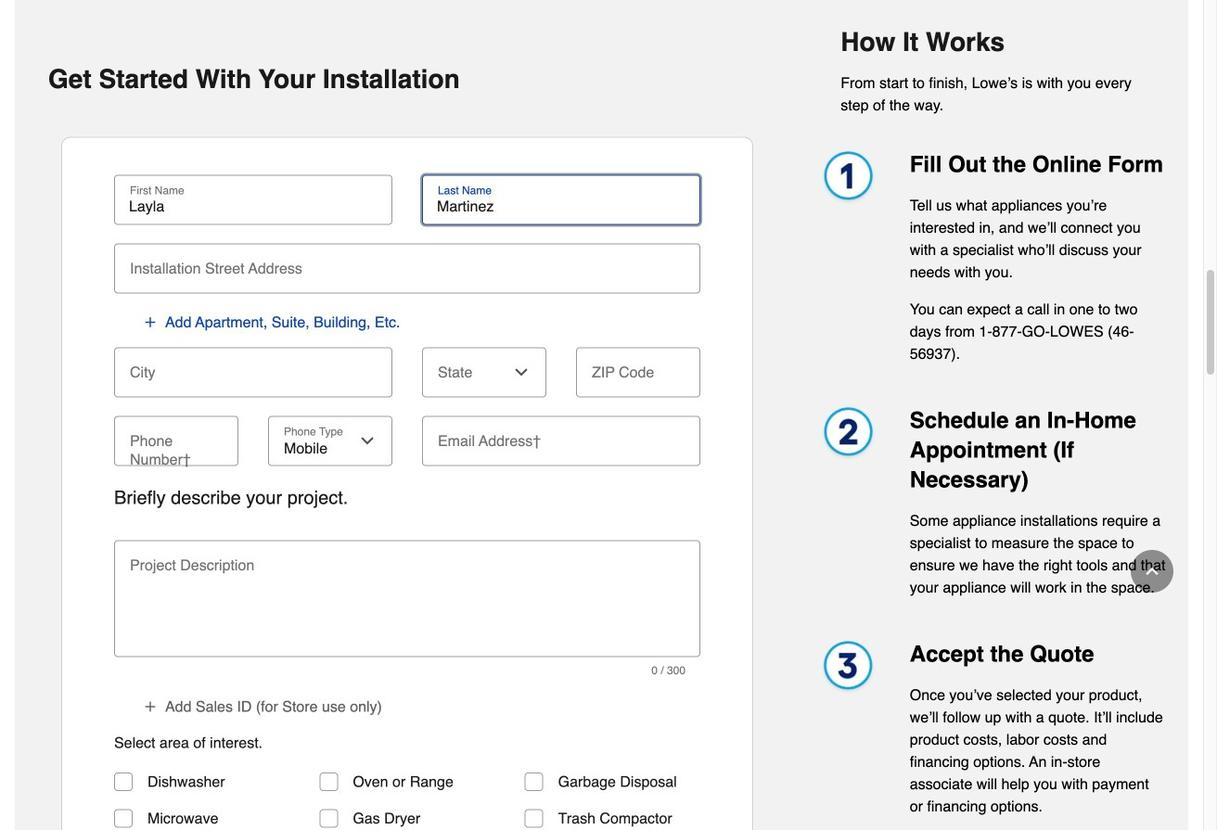 Task type: describe. For each thing, give the bounding box(es) containing it.
projectDescription text field
[[122, 566, 693, 648]]

FirstName text field
[[122, 197, 385, 216]]

plus image
[[143, 315, 158, 330]]

city text field
[[122, 347, 385, 388]]

scroll to top element
[[1131, 550, 1174, 593]]

chevron up image
[[1143, 562, 1162, 581]]

an icon of a number two. image
[[815, 406, 880, 464]]

an icon of a number one. image
[[815, 150, 880, 208]]

zipcode text field
[[584, 347, 693, 388]]

emailAddress text field
[[430, 416, 693, 457]]

plus image
[[143, 699, 158, 714]]



Task type: locate. For each thing, give the bounding box(es) containing it.
an icon of a number three. image
[[815, 640, 880, 698]]

LastName text field
[[430, 197, 693, 216]]

address1 text field
[[122, 243, 693, 284]]

phoneNumber text field
[[122, 416, 231, 457]]



Task type: vqa. For each thing, say whether or not it's contained in the screenshot.
chevron up image
yes



